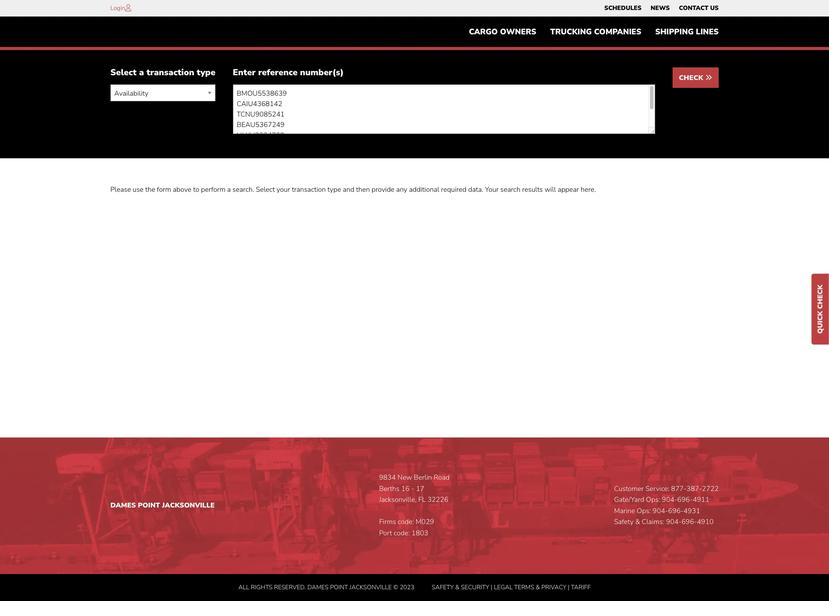 Task type: locate. For each thing, give the bounding box(es) containing it.
type
[[197, 67, 216, 78], [328, 185, 341, 195]]

results
[[523, 185, 543, 195]]

safety left security
[[432, 583, 454, 591]]

| left legal
[[491, 583, 493, 591]]

firms code:  m029 port code:  1803
[[379, 517, 434, 538]]

user image
[[125, 4, 131, 11]]

| left tariff
[[568, 583, 570, 591]]

904- right claims:
[[667, 517, 682, 527]]

reference
[[258, 67, 298, 78]]

us
[[711, 4, 719, 12]]

1 vertical spatial type
[[328, 185, 341, 195]]

0 vertical spatial code:
[[398, 517, 414, 527]]

1 horizontal spatial transaction
[[292, 185, 326, 195]]

2 vertical spatial 904-
[[667, 517, 682, 527]]

ops: up claims:
[[637, 506, 652, 516]]

service:
[[646, 484, 670, 493]]

point
[[138, 501, 160, 510], [330, 583, 348, 591]]

marine
[[615, 506, 636, 516]]

1 horizontal spatial a
[[227, 185, 231, 195]]

privacy
[[542, 583, 567, 591]]

security
[[461, 583, 490, 591]]

& left claims:
[[636, 517, 641, 527]]

tariff link
[[571, 583, 591, 591]]

code: up 1803
[[398, 517, 414, 527]]

schedules
[[605, 4, 642, 12]]

16
[[402, 484, 410, 493]]

menu bar down schedules link
[[462, 23, 726, 41]]

contact us link
[[679, 2, 719, 14]]

0 vertical spatial safety
[[615, 517, 634, 527]]

2 vertical spatial 696-
[[682, 517, 698, 527]]

& inside customer service: 877-387-2722 gate/yard ops: 904-696-4911 marine ops: 904-696-4931 safety & claims: 904-696-4910
[[636, 517, 641, 527]]

menu bar containing cargo owners
[[462, 23, 726, 41]]

safety down 'marine'
[[615, 517, 634, 527]]

any
[[397, 185, 408, 195]]

contact us
[[679, 4, 719, 12]]

1 horizontal spatial &
[[536, 583, 540, 591]]

perform
[[201, 185, 226, 195]]

0 vertical spatial transaction
[[147, 67, 194, 78]]

use
[[133, 185, 144, 195]]

1 horizontal spatial point
[[330, 583, 348, 591]]

1 vertical spatial 696-
[[669, 506, 684, 516]]

1 vertical spatial a
[[227, 185, 231, 195]]

1 vertical spatial 904-
[[653, 506, 669, 516]]

code: right "port"
[[394, 528, 410, 538]]

terms
[[515, 583, 535, 591]]

shipping lines
[[656, 27, 719, 37]]

0 vertical spatial type
[[197, 67, 216, 78]]

jacksonville,
[[379, 495, 417, 505]]

2 horizontal spatial &
[[636, 517, 641, 527]]

1 horizontal spatial |
[[568, 583, 570, 591]]

0 vertical spatial point
[[138, 501, 160, 510]]

ops:
[[647, 495, 661, 505], [637, 506, 652, 516]]

safety inside customer service: 877-387-2722 gate/yard ops: 904-696-4911 marine ops: 904-696-4931 safety & claims: 904-696-4910
[[615, 517, 634, 527]]

1 horizontal spatial safety
[[615, 517, 634, 527]]

select
[[110, 67, 137, 78], [256, 185, 275, 195]]

m029
[[416, 517, 434, 527]]

then
[[356, 185, 370, 195]]

enter
[[233, 67, 256, 78]]

9834
[[379, 473, 396, 482]]

enter reference number(s)
[[233, 67, 344, 78]]

1 vertical spatial safety
[[432, 583, 454, 591]]

gate/yard
[[615, 495, 645, 505]]

cargo
[[469, 27, 498, 37]]

0 horizontal spatial a
[[139, 67, 144, 78]]

here.
[[581, 185, 596, 195]]

angle double right image
[[706, 74, 713, 81]]

dames point jacksonville
[[110, 501, 215, 510]]

0 horizontal spatial select
[[110, 67, 137, 78]]

transaction
[[147, 67, 194, 78], [292, 185, 326, 195]]

footer
[[0, 438, 830, 601]]

0 horizontal spatial transaction
[[147, 67, 194, 78]]

check
[[680, 73, 706, 83], [816, 285, 826, 309]]

2 | from the left
[[568, 583, 570, 591]]

cargo owners link
[[462, 23, 544, 41]]

1 horizontal spatial dames
[[308, 583, 329, 591]]

companies
[[595, 27, 642, 37]]

0 horizontal spatial check
[[680, 73, 706, 83]]

904- down '877-'
[[663, 495, 678, 505]]

& left security
[[456, 583, 460, 591]]

0 vertical spatial jacksonville
[[162, 501, 215, 510]]

0 vertical spatial menu bar
[[600, 2, 724, 14]]

provide
[[372, 185, 395, 195]]

search
[[501, 185, 521, 195]]

0 horizontal spatial safety
[[432, 583, 454, 591]]

jacksonville
[[162, 501, 215, 510], [350, 583, 392, 591]]

fl
[[419, 495, 426, 505]]

type left and
[[328, 185, 341, 195]]

berlin
[[414, 473, 432, 482]]

menu bar
[[600, 2, 724, 14], [462, 23, 726, 41]]

0 vertical spatial check
[[680, 73, 706, 83]]

9834 new berlin road berths 16 - 17 jacksonville, fl 32226
[[379, 473, 450, 505]]

1 vertical spatial menu bar
[[462, 23, 726, 41]]

menu bar up shipping at the right of the page
[[600, 2, 724, 14]]

type left enter
[[197, 67, 216, 78]]

904-
[[663, 495, 678, 505], [653, 506, 669, 516], [667, 517, 682, 527]]

0 horizontal spatial |
[[491, 583, 493, 591]]

& right terms
[[536, 583, 540, 591]]

0 horizontal spatial type
[[197, 67, 216, 78]]

&
[[636, 517, 641, 527], [456, 583, 460, 591], [536, 583, 540, 591]]

904- up claims:
[[653, 506, 669, 516]]

code:
[[398, 517, 414, 527], [394, 528, 410, 538]]

footer containing 9834 new berlin road
[[0, 438, 830, 601]]

a
[[139, 67, 144, 78], [227, 185, 231, 195]]

1 vertical spatial jacksonville
[[350, 583, 392, 591]]

1 horizontal spatial jacksonville
[[350, 583, 392, 591]]

0 vertical spatial 904-
[[663, 495, 678, 505]]

1 horizontal spatial select
[[256, 185, 275, 195]]

1 vertical spatial check
[[816, 285, 826, 309]]

ops: down service:
[[647, 495, 661, 505]]

1 vertical spatial ops:
[[637, 506, 652, 516]]

0 vertical spatial a
[[139, 67, 144, 78]]

berths
[[379, 484, 400, 493]]

0 horizontal spatial point
[[138, 501, 160, 510]]

customer
[[615, 484, 644, 493]]

0 vertical spatial dames
[[110, 501, 136, 510]]

safety & security link
[[432, 583, 490, 591]]

Enter reference number(s) text field
[[233, 85, 656, 134]]

customer service: 877-387-2722 gate/yard ops: 904-696-4911 marine ops: 904-696-4931 safety & claims: 904-696-4910
[[615, 484, 719, 527]]

quick check
[[816, 285, 826, 334]]



Task type: vqa. For each thing, say whether or not it's contained in the screenshot.
the Quick Check link on the right of page
yes



Task type: describe. For each thing, give the bounding box(es) containing it.
cargo owners
[[469, 27, 537, 37]]

0 horizontal spatial &
[[456, 583, 460, 591]]

your
[[485, 185, 499, 195]]

form
[[157, 185, 171, 195]]

owners
[[500, 27, 537, 37]]

safety & security | legal terms & privacy | tariff
[[432, 583, 591, 591]]

legal terms & privacy link
[[494, 583, 567, 591]]

1 vertical spatial point
[[330, 583, 348, 591]]

select a transaction type
[[110, 67, 216, 78]]

4911
[[693, 495, 710, 505]]

login link
[[110, 4, 125, 12]]

and
[[343, 185, 355, 195]]

all
[[239, 583, 250, 591]]

1803
[[412, 528, 429, 538]]

required
[[441, 185, 467, 195]]

data.
[[469, 185, 484, 195]]

additional
[[409, 185, 440, 195]]

your
[[277, 185, 290, 195]]

login
[[110, 4, 125, 12]]

contact
[[679, 4, 709, 12]]

search.
[[233, 185, 254, 195]]

quick check link
[[812, 274, 830, 345]]

please
[[110, 185, 131, 195]]

appear
[[558, 185, 580, 195]]

news link
[[651, 2, 670, 14]]

tariff
[[571, 583, 591, 591]]

number(s)
[[300, 67, 344, 78]]

1 vertical spatial transaction
[[292, 185, 326, 195]]

firms
[[379, 517, 396, 527]]

please use the form above to perform a search. select your transaction type and then provide any additional required data. your search results will appear here.
[[110, 185, 596, 195]]

rights
[[251, 583, 273, 591]]

shipping
[[656, 27, 694, 37]]

trucking companies link
[[544, 23, 649, 41]]

4910
[[698, 517, 714, 527]]

road
[[434, 473, 450, 482]]

387-
[[687, 484, 703, 493]]

quick
[[816, 311, 826, 334]]

to
[[193, 185, 199, 195]]

32226
[[428, 495, 449, 505]]

877-
[[672, 484, 687, 493]]

1 vertical spatial dames
[[308, 583, 329, 591]]

will
[[545, 185, 556, 195]]

4931
[[684, 506, 701, 516]]

2722
[[703, 484, 719, 493]]

the
[[145, 185, 155, 195]]

2023
[[400, 583, 415, 591]]

©
[[394, 583, 399, 591]]

1 horizontal spatial check
[[816, 285, 826, 309]]

port
[[379, 528, 392, 538]]

schedules link
[[605, 2, 642, 14]]

news
[[651, 4, 670, 12]]

0 horizontal spatial dames
[[110, 501, 136, 510]]

check inside button
[[680, 73, 706, 83]]

0 vertical spatial ops:
[[647, 495, 661, 505]]

1 vertical spatial select
[[256, 185, 275, 195]]

1 vertical spatial code:
[[394, 528, 410, 538]]

17
[[416, 484, 425, 493]]

legal
[[494, 583, 513, 591]]

0 vertical spatial select
[[110, 67, 137, 78]]

check button
[[673, 68, 719, 88]]

shipping lines link
[[649, 23, 726, 41]]

reserved.
[[274, 583, 306, 591]]

0 horizontal spatial jacksonville
[[162, 501, 215, 510]]

1 | from the left
[[491, 583, 493, 591]]

all rights reserved. dames point jacksonville © 2023
[[239, 583, 415, 591]]

menu bar containing schedules
[[600, 2, 724, 14]]

-
[[412, 484, 415, 493]]

trucking companies
[[551, 27, 642, 37]]

new
[[398, 473, 412, 482]]

trucking
[[551, 27, 592, 37]]

claims:
[[642, 517, 665, 527]]

above
[[173, 185, 192, 195]]

0 vertical spatial 696-
[[678, 495, 693, 505]]

1 horizontal spatial type
[[328, 185, 341, 195]]

lines
[[697, 27, 719, 37]]



